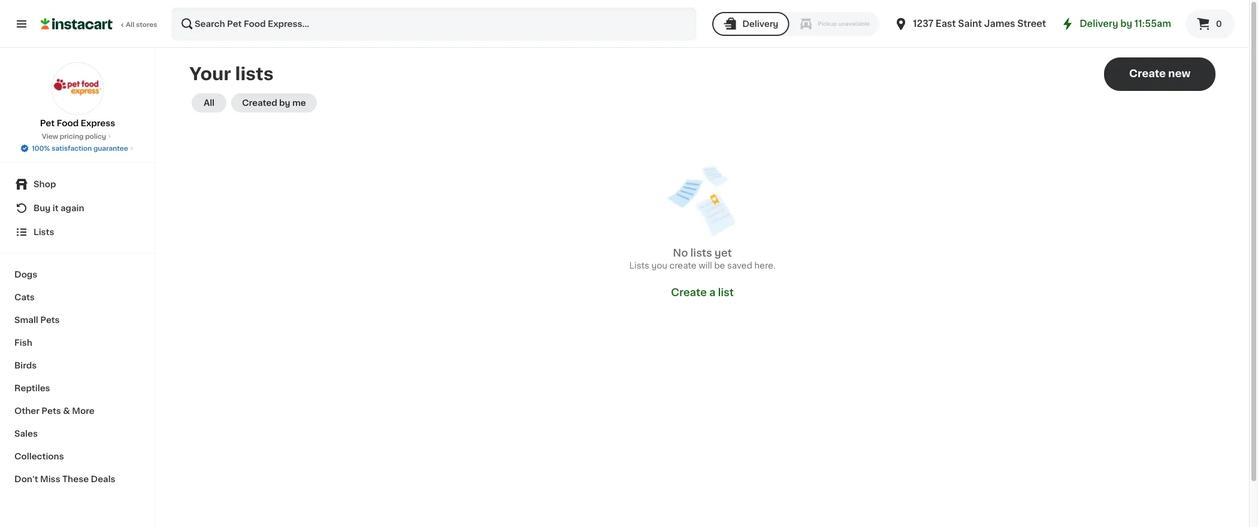 Task type: describe. For each thing, give the bounding box(es) containing it.
new
[[1168, 69, 1190, 79]]

your lists
[[189, 66, 274, 83]]

guarantee
[[93, 145, 128, 152]]

sales
[[14, 430, 38, 439]]

will
[[699, 262, 712, 270]]

view
[[42, 133, 58, 140]]

other pets & more
[[14, 407, 94, 416]]

again
[[61, 204, 84, 213]]

other pets & more link
[[7, 400, 148, 423]]

stores
[[136, 21, 157, 28]]

policy
[[85, 133, 106, 140]]

your
[[189, 66, 231, 83]]

1237
[[913, 19, 933, 28]]

shop
[[34, 180, 56, 189]]

all stores
[[126, 21, 157, 28]]

100% satisfaction guarantee
[[32, 145, 128, 152]]

deals
[[91, 476, 115, 484]]

express
[[81, 119, 115, 128]]

create new button
[[1104, 58, 1215, 91]]

a
[[709, 288, 715, 298]]

dogs link
[[7, 264, 148, 286]]

reptiles
[[14, 385, 50, 393]]

cats link
[[7, 286, 148, 309]]

sales link
[[7, 423, 148, 446]]

miss
[[40, 476, 60, 484]]

pet
[[40, 119, 55, 128]]

lists inside lists link
[[34, 228, 54, 237]]

0
[[1216, 20, 1222, 28]]

list
[[718, 288, 734, 298]]

lists for no
[[690, 248, 712, 258]]

create for create a list
[[671, 288, 707, 298]]

no
[[673, 248, 688, 258]]

by for created
[[279, 99, 290, 107]]

pets for other
[[42, 407, 61, 416]]

0 button
[[1186, 10, 1235, 38]]

street
[[1017, 19, 1046, 28]]

delivery for delivery by 11:55am
[[1080, 19, 1118, 28]]

buy
[[34, 204, 51, 213]]

view pricing policy link
[[42, 132, 113, 141]]

&
[[63, 407, 70, 416]]

birds
[[14, 362, 37, 370]]

you
[[651, 262, 667, 270]]

lists inside no lists yet lists you create will be saved here.
[[629, 262, 649, 270]]

pricing
[[60, 133, 84, 140]]

collections
[[14, 453, 64, 461]]

here.
[[754, 262, 775, 270]]

all stores link
[[41, 7, 158, 41]]

these
[[62, 476, 89, 484]]

view pricing policy
[[42, 133, 106, 140]]

reptiles link
[[7, 377, 148, 400]]

more
[[72, 407, 94, 416]]

fish link
[[7, 332, 148, 355]]



Task type: vqa. For each thing, say whether or not it's contained in the screenshot.
rightmost Light
no



Task type: locate. For each thing, give the bounding box(es) containing it.
other
[[14, 407, 39, 416]]

100% satisfaction guarantee button
[[20, 141, 135, 153]]

1 vertical spatial all
[[204, 99, 215, 107]]

0 vertical spatial lists
[[34, 228, 54, 237]]

small pets
[[14, 316, 60, 325]]

all for all stores
[[126, 21, 134, 28]]

pet food express
[[40, 119, 115, 128]]

don't miss these deals link
[[7, 468, 148, 491]]

0 horizontal spatial lists
[[34, 228, 54, 237]]

pets
[[40, 316, 60, 325], [42, 407, 61, 416]]

service type group
[[712, 12, 879, 36]]

100%
[[32, 145, 50, 152]]

create
[[669, 262, 696, 270]]

all left stores
[[126, 21, 134, 28]]

0 vertical spatial by
[[1120, 19, 1132, 28]]

0 horizontal spatial create
[[671, 288, 707, 298]]

create new
[[1129, 69, 1190, 79]]

1 vertical spatial lists
[[690, 248, 712, 258]]

saint
[[958, 19, 982, 28]]

delivery by 11:55am
[[1080, 19, 1171, 28]]

by left me
[[279, 99, 290, 107]]

0 vertical spatial lists
[[235, 66, 274, 83]]

1 vertical spatial lists
[[629, 262, 649, 270]]

0 horizontal spatial lists
[[235, 66, 274, 83]]

pets right small
[[40, 316, 60, 325]]

by
[[1120, 19, 1132, 28], [279, 99, 290, 107]]

None search field
[[171, 7, 697, 41]]

delivery by 11:55am link
[[1060, 17, 1171, 31]]

pets for small
[[40, 316, 60, 325]]

create for create new
[[1129, 69, 1166, 79]]

shop link
[[7, 173, 148, 196]]

0 horizontal spatial delivery
[[742, 20, 778, 28]]

delivery
[[1080, 19, 1118, 28], [742, 20, 778, 28]]

instacart logo image
[[41, 17, 113, 31]]

small pets link
[[7, 309, 148, 332]]

don't
[[14, 476, 38, 484]]

lists down buy
[[34, 228, 54, 237]]

0 vertical spatial pets
[[40, 316, 60, 325]]

lists inside no lists yet lists you create will be saved here.
[[690, 248, 712, 258]]

0 horizontal spatial all
[[126, 21, 134, 28]]

all down your
[[204, 99, 215, 107]]

all button
[[192, 93, 226, 113]]

buy it again link
[[7, 196, 148, 220]]

saved
[[727, 262, 752, 270]]

delivery for delivery
[[742, 20, 778, 28]]

delivery inside button
[[742, 20, 778, 28]]

created by me button
[[231, 93, 317, 113]]

dogs
[[14, 271, 37, 279]]

lists up created
[[235, 66, 274, 83]]

collections link
[[7, 446, 148, 468]]

all for all
[[204, 99, 215, 107]]

me
[[292, 99, 306, 107]]

1 horizontal spatial delivery
[[1080, 19, 1118, 28]]

buy it again
[[34, 204, 84, 213]]

0 vertical spatial all
[[126, 21, 134, 28]]

create left 'new'
[[1129, 69, 1166, 79]]

1 vertical spatial by
[[279, 99, 290, 107]]

1237 east saint james street
[[913, 19, 1046, 28]]

created by me
[[242, 99, 306, 107]]

create left a
[[671, 288, 707, 298]]

0 vertical spatial create
[[1129, 69, 1166, 79]]

1 horizontal spatial create
[[1129, 69, 1166, 79]]

satisfaction
[[52, 145, 92, 152]]

birds link
[[7, 355, 148, 377]]

1 horizontal spatial by
[[1120, 19, 1132, 28]]

no lists yet lists you create will be saved here.
[[629, 248, 775, 270]]

james
[[984, 19, 1015, 28]]

it
[[53, 204, 58, 213]]

1237 east saint james street button
[[894, 7, 1046, 41]]

don't miss these deals
[[14, 476, 115, 484]]

lists
[[235, 66, 274, 83], [690, 248, 712, 258]]

pet food express logo image
[[51, 62, 104, 115]]

1 vertical spatial pets
[[42, 407, 61, 416]]

pet food express link
[[40, 62, 115, 129]]

1 vertical spatial create
[[671, 288, 707, 298]]

lists
[[34, 228, 54, 237], [629, 262, 649, 270]]

lists up "will"
[[690, 248, 712, 258]]

1 horizontal spatial lists
[[690, 248, 712, 258]]

be
[[714, 262, 725, 270]]

east
[[936, 19, 956, 28]]

create inside create a list link
[[671, 288, 707, 298]]

Search field
[[173, 8, 696, 40]]

lists for your
[[235, 66, 274, 83]]

1 horizontal spatial all
[[204, 99, 215, 107]]

fish
[[14, 339, 32, 347]]

all
[[126, 21, 134, 28], [204, 99, 215, 107]]

create
[[1129, 69, 1166, 79], [671, 288, 707, 298]]

small
[[14, 316, 38, 325]]

create a list link
[[671, 286, 734, 300]]

all inside button
[[204, 99, 215, 107]]

0 horizontal spatial by
[[279, 99, 290, 107]]

pets left &
[[42, 407, 61, 416]]

lists link
[[7, 220, 148, 244]]

created
[[242, 99, 277, 107]]

11:55am
[[1134, 19, 1171, 28]]

food
[[57, 119, 79, 128]]

cats
[[14, 294, 35, 302]]

delivery button
[[712, 12, 789, 36]]

lists left you
[[629, 262, 649, 270]]

by left 11:55am at the right
[[1120, 19, 1132, 28]]

by inside button
[[279, 99, 290, 107]]

create a list
[[671, 288, 734, 298]]

create inside create new button
[[1129, 69, 1166, 79]]

yet
[[715, 248, 732, 258]]

by for delivery
[[1120, 19, 1132, 28]]

1 horizontal spatial lists
[[629, 262, 649, 270]]



